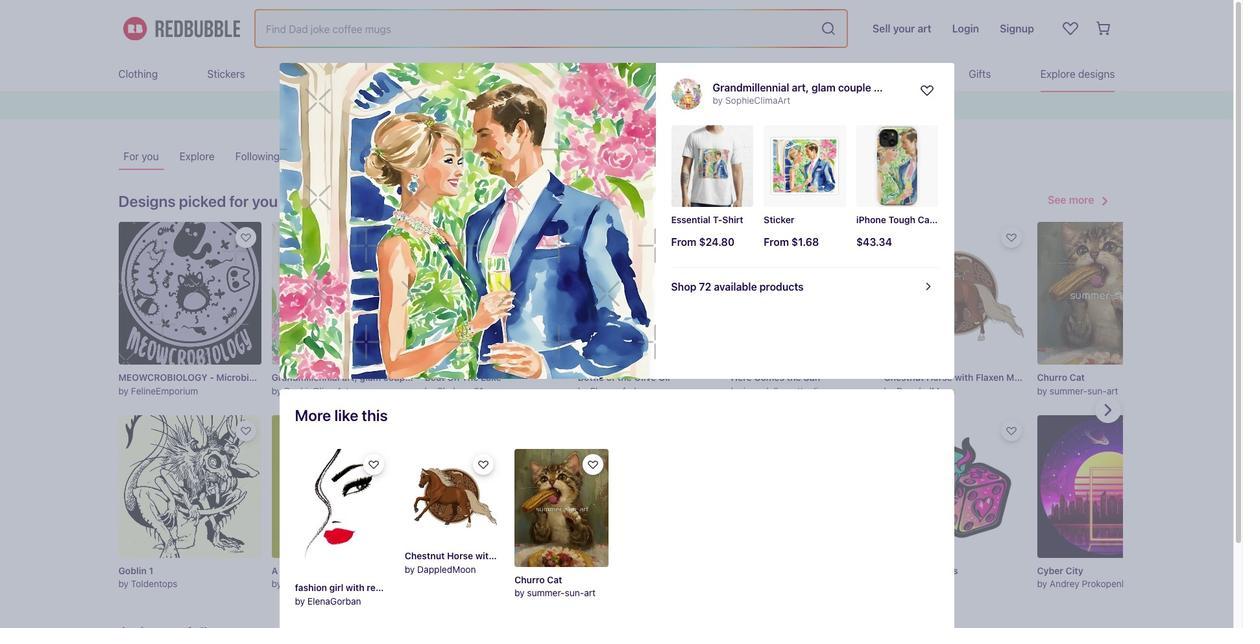 Task type: describe. For each thing, give the bounding box(es) containing it.
1 horizontal spatial cat
[[1070, 372, 1085, 383]]

iphone
[[857, 215, 887, 226]]

this
[[362, 406, 388, 425]]

for
[[124, 151, 139, 162]]

kids & babies
[[610, 68, 674, 80]]

$1.68
[[792, 236, 819, 248]]

potion
[[623, 565, 651, 576]]

dappledmoon inside chestnut horse with flaxen mane and tail with celtic knotwork by dappledmoon
[[897, 385, 956, 396]]

by inside fashion girl with red lips by elenagorban
[[295, 596, 305, 607]]

fashion girl with red lips by elenagorban
[[295, 582, 399, 607]]

app
[[741, 100, 761, 112]]

by inside by bluelela link
[[272, 579, 282, 590]]

1 horizontal spatial sun-
[[1088, 385, 1107, 396]]

shop 72 available products
[[672, 281, 804, 293]]

horse
[[927, 372, 953, 383]]

t-
[[713, 215, 723, 226]]

shaheen01
[[437, 385, 484, 396]]

city
[[1066, 565, 1084, 576]]

more like this
[[295, 406, 388, 425]]

"whimsical flowers in a pink vase" by salsysafrano.
[[731, 565, 962, 576]]

home & living
[[492, 68, 560, 80]]

iphone tough case
[[857, 215, 940, 226]]

drinking inside dialog
[[874, 82, 914, 93]]

prokopenko
[[1082, 579, 1132, 590]]

wall art link
[[406, 57, 442, 91]]

by dappledmoon
[[405, 564, 476, 575]]

$24.80
[[699, 236, 735, 248]]

churro cat by summer-sun-art inside "grandmillennial art, glam couple drinking champaign" by sophieclimaart dialog
[[515, 574, 596, 599]]

anti-
[[578, 565, 600, 576]]

summer- inside "grandmillennial art, glam couple drinking champaign" by sophieclimaart dialog
[[527, 588, 565, 599]]

see more
[[1048, 194, 1095, 206]]

menu bar containing clothing
[[118, 57, 1116, 91]]

microbiology
[[216, 372, 273, 383]]

by inside anti-love potion by inkandashe
[[578, 579, 588, 590]]

essential
[[672, 215, 711, 226]]

by
[[888, 565, 899, 576]]

goblin
[[118, 565, 147, 576]]

phone
[[295, 68, 324, 80]]

1 vertical spatial sophieclimaart
[[284, 385, 349, 396]]

goblin 1 by toldentops
[[118, 565, 178, 590]]

by right grandmillennial art, glam couple drinking champaign icon
[[713, 95, 723, 106]]

art inside wall art link
[[428, 68, 442, 80]]

0 horizontal spatial grandmillennial
[[272, 372, 340, 383]]

oil
[[659, 372, 670, 383]]

shop
[[672, 281, 697, 293]]

following
[[235, 151, 280, 162]]

stickers link
[[207, 57, 245, 91]]

by inside by dappledmoon link
[[405, 564, 415, 575]]

by inside cyber city by andrey prokopenko
[[1038, 579, 1048, 590]]

seal hot chocolate art print by unmeiartist
[[425, 565, 547, 590]]

explore for explore designs
[[1041, 68, 1076, 80]]

wall
[[406, 68, 425, 80]]

a
[[830, 565, 836, 576]]

cyber
[[1038, 565, 1064, 576]]

grandmillennial inside dialog
[[713, 82, 790, 93]]

explore for explore
[[180, 151, 215, 162]]

in
[[819, 565, 828, 576]]

1 vertical spatial art
[[1107, 385, 1119, 396]]

neon
[[884, 565, 907, 576]]

dice
[[910, 565, 928, 576]]

boat
[[425, 372, 445, 383]]

sophieclimaart inside dialog
[[726, 95, 791, 106]]

grandmillennial art, glam couple drinking champaign image
[[279, 63, 656, 380]]

flowersforbear
[[591, 385, 653, 396]]

art, inside "grandmillennial art, glam couple drinking champaign" by sophieclimaart dialog
[[792, 82, 809, 93]]

0 horizontal spatial you
[[142, 151, 159, 162]]

for
[[229, 192, 249, 210]]

shop 72 available products link
[[672, 268, 939, 306]]

stationery & office link
[[830, 57, 920, 91]]

-
[[210, 372, 214, 383]]

explore designs link
[[1041, 57, 1115, 91]]

clothing link
[[118, 57, 158, 91]]

olive
[[634, 372, 656, 383]]

with for by dappledmoon
[[346, 582, 365, 593]]

glam inside "grandmillennial art, glam couple drinking champaign" by sophieclimaart dialog
[[812, 82, 836, 93]]

download
[[616, 100, 665, 112]]

jena
[[744, 385, 761, 396]]

andrey
[[1050, 579, 1080, 590]]

living
[[532, 68, 560, 80]]

cyber city by andrey prokopenko
[[1038, 565, 1132, 590]]

1 horizontal spatial the
[[667, 100, 683, 112]]

dappledmoon inside by dappledmoon link
[[417, 564, 476, 575]]

picked
[[179, 192, 226, 210]]

available
[[714, 281, 757, 293]]

kids
[[610, 68, 630, 80]]

red
[[367, 582, 382, 593]]

meowcrobiology
[[118, 372, 208, 383]]

flowers
[[783, 565, 817, 576]]

0 horizontal spatial art
[[512, 100, 525, 112]]

stickers
[[207, 68, 245, 80]]

on
[[447, 372, 460, 383]]

0 vertical spatial summer-
[[1050, 385, 1088, 396]]

0 horizontal spatial grandmillennial art, glam couple drinking champaign by sophieclimaart
[[272, 372, 502, 396]]

on
[[527, 100, 539, 112]]

home
[[492, 68, 520, 80]]

from $1.68
[[764, 236, 819, 248]]

essential t-shirt
[[672, 215, 744, 226]]

& for living
[[523, 68, 530, 80]]

more
[[1069, 194, 1095, 206]]

chestnut
[[884, 372, 925, 383]]

salsysafrano.
[[902, 565, 962, 576]]

lake
[[481, 372, 502, 383]]

by dappledmoon link
[[405, 449, 499, 583]]

unmeiartist
[[437, 579, 486, 590]]

the for bottle of the olive oil
[[618, 372, 632, 383]]



Task type: vqa. For each thing, say whether or not it's contained in the screenshot.
the bottommost drinking
yes



Task type: locate. For each thing, give the bounding box(es) containing it.
1 horizontal spatial art
[[584, 588, 596, 599]]

0 horizontal spatial champaign
[[453, 372, 502, 383]]

the inside bottle of the olive oil by flowersforbear
[[618, 372, 632, 383]]

babies
[[643, 68, 674, 80]]

champaign inside dialog
[[917, 82, 971, 93]]

case
[[918, 215, 940, 226]]

0 horizontal spatial dappledmoon
[[417, 564, 476, 575]]

champaign down gifts at top
[[917, 82, 971, 93]]

1 horizontal spatial couple
[[839, 82, 872, 93]]

bottle
[[578, 372, 604, 383]]

1 horizontal spatial champaign
[[917, 82, 971, 93]]

by down cyber
[[1038, 579, 1048, 590]]

clothing
[[118, 68, 158, 80]]

accessories link
[[724, 57, 781, 91]]

churro right chocolate
[[515, 574, 545, 585]]

drinking
[[874, 82, 914, 93], [415, 372, 451, 383]]

1 vertical spatial grandmillennial art, glam couple drinking champaign by sophieclimaart
[[272, 372, 502, 396]]

grandmillennial up by sophieclimaart link
[[713, 82, 790, 93]]

churro cat by summer-sun-art
[[1038, 372, 1119, 396], [515, 574, 596, 599]]

gifts link
[[969, 57, 991, 91]]

from for from $24.80
[[672, 236, 697, 248]]

2 horizontal spatial with
[[1069, 372, 1088, 383]]

by down here
[[731, 385, 741, 396]]

0 vertical spatial art
[[428, 68, 442, 80]]

0 vertical spatial you
[[142, 151, 159, 162]]

designs
[[1079, 68, 1115, 80]]

art,
[[792, 82, 809, 93], [342, 372, 358, 383]]

sophieclimaart
[[726, 95, 791, 106], [284, 385, 349, 396]]

by inside chestnut horse with flaxen mane and tail with celtic knotwork by dappledmoon
[[884, 385, 895, 396]]

couple down 'stationery'
[[839, 82, 872, 93]]

2 from from the left
[[764, 236, 789, 248]]

& for office
[[881, 68, 888, 80]]

from down essential
[[672, 236, 697, 248]]

& left the living
[[523, 68, 530, 80]]

dappledmoon up unmeiartist
[[417, 564, 476, 575]]

grandmillennial art, glam couple drinking champaign by sophieclimaart inside "grandmillennial art, glam couple drinking champaign" by sophieclimaart dialog
[[713, 82, 971, 106]]

sun- inside "grandmillennial art, glam couple drinking champaign" by sophieclimaart dialog
[[565, 588, 584, 599]]

1 from from the left
[[672, 236, 697, 248]]

0 horizontal spatial &
[[523, 68, 530, 80]]

0 vertical spatial sun-
[[1088, 385, 1107, 396]]

by down cats
[[272, 385, 282, 396]]

0 vertical spatial drinking
[[874, 82, 914, 93]]

girl
[[329, 582, 344, 593]]

0 horizontal spatial explore
[[180, 151, 215, 162]]

0 vertical spatial art,
[[792, 82, 809, 93]]

1 vertical spatial dappledmoon
[[417, 564, 476, 575]]

by down the bottle
[[578, 385, 588, 396]]

art right the wall
[[428, 68, 442, 80]]

redbubble logo image
[[123, 17, 240, 40]]

0 horizontal spatial from
[[672, 236, 697, 248]]

with for by craftyaliens
[[955, 372, 974, 383]]

art, up like
[[342, 372, 358, 383]]

by inside meowcrobiology - microbiology cats by felineemporium
[[118, 385, 129, 396]]

grandmillennial art, glam couple drinking champaign image
[[672, 78, 703, 110]]

summer-
[[1050, 385, 1088, 396], [527, 588, 565, 599]]

glam up this
[[360, 372, 381, 383]]

more
[[295, 406, 331, 425]]

and
[[1033, 372, 1049, 383]]

from for from $1.68
[[764, 236, 789, 248]]

0 vertical spatial champaign
[[917, 82, 971, 93]]

0 vertical spatial dappledmoon
[[897, 385, 956, 396]]

cat right tail
[[1070, 372, 1085, 383]]

original art on awesome stuff. download the redbubble app
[[473, 100, 761, 112]]

flaxen
[[976, 372, 1005, 383]]

phone cases link
[[295, 57, 356, 91]]

here
[[731, 372, 752, 383]]

0 horizontal spatial couple
[[384, 372, 413, 383]]

the up flowersforbear
[[618, 372, 632, 383]]

see
[[1048, 194, 1067, 206]]

1 vertical spatial drinking
[[415, 372, 451, 383]]

art inside seal hot chocolate art print by unmeiartist
[[511, 565, 524, 576]]

anti-love potion by inkandashe
[[578, 565, 651, 590]]

grandmillennial up more
[[272, 372, 340, 383]]

stuff.
[[589, 100, 613, 112]]

0 horizontal spatial churro cat by summer-sun-art
[[515, 574, 596, 599]]

sticker
[[764, 215, 795, 226]]

by left seal
[[405, 564, 415, 575]]

1 vertical spatial glam
[[360, 372, 381, 383]]

1 & from the left
[[523, 68, 530, 80]]

1 horizontal spatial art,
[[792, 82, 809, 93]]

1 horizontal spatial grandmillennial art, glam couple drinking champaign by sophieclimaart
[[713, 82, 971, 106]]

2 horizontal spatial &
[[881, 68, 888, 80]]

0 horizontal spatial sun-
[[565, 588, 584, 599]]

from
[[672, 236, 697, 248], [764, 236, 789, 248]]

1 vertical spatial you
[[252, 192, 278, 210]]

art, right accessories link
[[792, 82, 809, 93]]

the for here comes the sun
[[787, 372, 801, 383]]

couple inside dialog
[[839, 82, 872, 93]]

neon dice hearts by craftyaliens
[[884, 565, 959, 590]]

summer- down print
[[527, 588, 565, 599]]

art left print
[[511, 565, 524, 576]]

2 horizontal spatial art
[[1107, 385, 1119, 396]]

inkandashe
[[591, 579, 638, 590]]

by left the felineemporium
[[118, 385, 129, 396]]

gifts
[[969, 68, 991, 80]]

by inside bottle of the olive oil by flowersforbear
[[578, 385, 588, 396]]

1 vertical spatial summer-
[[527, 588, 565, 599]]

by down the 'and'
[[1038, 385, 1048, 396]]

explore left designs at top right
[[1041, 68, 1076, 80]]

print
[[527, 565, 547, 576]]

drinking down office
[[874, 82, 914, 93]]

by inside the here comes the sun by jena dellagrottaglia
[[731, 385, 741, 396]]

1 horizontal spatial &
[[633, 68, 640, 80]]

& left office
[[881, 68, 888, 80]]

the
[[667, 100, 683, 112], [618, 372, 632, 383], [787, 372, 801, 383]]

1 vertical spatial champaign
[[453, 372, 502, 383]]

meowcrobiology - microbiology cats by felineemporium
[[118, 372, 294, 396]]

1 horizontal spatial churro cat by summer-sun-art
[[1038, 372, 1119, 396]]

1 vertical spatial churro
[[515, 574, 545, 585]]

designs
[[118, 192, 176, 210]]

sophieclimaart up more
[[284, 385, 349, 396]]

lips
[[384, 582, 399, 593]]

churro cat by summer-sun-art left the love
[[515, 574, 596, 599]]

0 horizontal spatial art,
[[342, 372, 358, 383]]

0 vertical spatial cat
[[1070, 372, 1085, 383]]

"grandmillennial art, glam couple drinking champaign" by sophieclimaart dialog
[[0, 0, 1244, 628]]

1 horizontal spatial summer-
[[1050, 385, 1088, 396]]

cat inside "grandmillennial art, glam couple drinking champaign" by sophieclimaart dialog
[[547, 574, 562, 585]]

with inside fashion girl with red lips by elenagorban
[[346, 582, 365, 593]]

1 horizontal spatial sophieclimaart
[[726, 95, 791, 106]]

0 horizontal spatial glam
[[360, 372, 381, 383]]

0 horizontal spatial churro
[[515, 574, 545, 585]]

drinking up shaheen01
[[415, 372, 451, 383]]

2 & from the left
[[633, 68, 640, 80]]

3 & from the left
[[881, 68, 888, 80]]

1 horizontal spatial grandmillennial
[[713, 82, 790, 93]]

2 horizontal spatial the
[[787, 372, 801, 383]]

1 horizontal spatial with
[[955, 372, 974, 383]]

favorite image
[[921, 84, 934, 97]]

felineemporium
[[131, 385, 198, 396]]

1 horizontal spatial glam
[[812, 82, 836, 93]]

1 vertical spatial explore
[[180, 151, 215, 162]]

art left 'on'
[[512, 100, 525, 112]]

couple left boat
[[384, 372, 413, 383]]

by down boat
[[425, 385, 435, 396]]

by down goblin
[[118, 579, 129, 590]]

craftyaliens
[[897, 579, 946, 590]]

0 vertical spatial grandmillennial art, glam couple drinking champaign by sophieclimaart
[[713, 82, 971, 106]]

hearts
[[931, 565, 959, 576]]

art down anti-
[[584, 588, 596, 599]]

1 vertical spatial couple
[[384, 372, 413, 383]]

like
[[335, 406, 359, 425]]

1 horizontal spatial explore
[[1041, 68, 1076, 80]]

bluelela
[[284, 579, 320, 590]]

churro cat by summer-sun-art right "mane"
[[1038, 372, 1119, 396]]

summer- down tail
[[1050, 385, 1088, 396]]

with right horse in the right of the page
[[955, 372, 974, 383]]

menu bar
[[118, 57, 1116, 91]]

the up dellagrottaglia
[[787, 372, 801, 383]]

art inside dialog
[[584, 588, 596, 599]]

0 horizontal spatial with
[[346, 582, 365, 593]]

0 horizontal spatial drinking
[[415, 372, 451, 383]]

1 horizontal spatial art
[[511, 565, 524, 576]]

by down seal
[[425, 579, 435, 590]]

you
[[142, 151, 159, 162], [252, 192, 278, 210]]

champaign up shaheen01
[[453, 372, 502, 383]]

grandmillennial art, glam couple drinking champaign by sophieclimaart down 'stationery'
[[713, 82, 971, 106]]

grandmillennial art, glam couple drinking champaign by sophieclimaart up this
[[272, 372, 502, 396]]

by inside goblin 1 by toldentops
[[118, 579, 129, 590]]

of
[[607, 372, 615, 383]]

sophieclimaart down accessories link
[[726, 95, 791, 106]]

by down the "chestnut"
[[884, 385, 895, 396]]

0 vertical spatial glam
[[812, 82, 836, 93]]

for you
[[124, 151, 159, 162]]

couple
[[839, 82, 872, 93], [384, 372, 413, 383]]

0 horizontal spatial sophieclimaart
[[284, 385, 349, 396]]

glam down 'stationery'
[[812, 82, 836, 93]]

1 vertical spatial art,
[[342, 372, 358, 383]]

here comes the sun by jena dellagrottaglia
[[731, 372, 824, 396]]

by down anti-
[[578, 579, 588, 590]]

sun
[[804, 372, 821, 383]]

1 vertical spatial churro cat by summer-sun-art
[[515, 574, 596, 599]]

office
[[891, 68, 920, 80]]

wall art
[[406, 68, 442, 80]]

churro right "mane"
[[1038, 372, 1068, 383]]

explore up designs picked for you
[[180, 151, 215, 162]]

by bluelela
[[272, 579, 320, 590]]

& for babies
[[633, 68, 640, 80]]

0 vertical spatial couple
[[839, 82, 872, 93]]

by inside seal hot chocolate art print by unmeiartist
[[425, 579, 435, 590]]

by bluelela link
[[272, 415, 414, 598]]

0 horizontal spatial the
[[618, 372, 632, 383]]

1 horizontal spatial from
[[764, 236, 789, 248]]

comes
[[755, 372, 785, 383]]

fashion
[[295, 582, 327, 593]]

awesome
[[542, 100, 586, 112]]

0 vertical spatial churro
[[1038, 372, 1068, 383]]

pink
[[839, 565, 857, 576]]

the inside the here comes the sun by jena dellagrottaglia
[[787, 372, 801, 383]]

designs picked for you
[[118, 192, 278, 210]]

0 vertical spatial explore
[[1041, 68, 1076, 80]]

cases
[[327, 68, 356, 80]]

sun-
[[1088, 385, 1107, 396], [565, 588, 584, 599]]

1 vertical spatial art
[[511, 565, 524, 576]]

by right unmeiartist
[[515, 588, 525, 599]]

shirt
[[723, 215, 744, 226]]

by inside boat on the lake by shaheen01
[[425, 385, 435, 396]]

the
[[462, 372, 479, 383]]

favorite element
[[921, 84, 934, 97]]

from down sticker
[[764, 236, 789, 248]]

the right download
[[667, 100, 683, 112]]

stationery & office
[[830, 68, 920, 80]]

churro inside "grandmillennial art, glam couple drinking champaign" by sophieclimaart dialog
[[515, 574, 545, 585]]

grandmillennial art, glam couple drinking champaign link
[[713, 82, 971, 93]]

2 vertical spatial art
[[584, 588, 596, 599]]

cats
[[275, 372, 294, 383]]

by down bluelela
[[295, 596, 305, 607]]

see more link
[[1048, 191, 1116, 212]]

by left bluelela
[[272, 579, 282, 590]]

art down celtic
[[1107, 385, 1119, 396]]

explore inside "link"
[[1041, 68, 1076, 80]]

products
[[760, 281, 804, 293]]

& right the kids
[[633, 68, 640, 80]]

0 horizontal spatial art
[[428, 68, 442, 80]]

accessories
[[724, 68, 781, 80]]

0 horizontal spatial cat
[[547, 574, 562, 585]]

with right girl
[[346, 582, 365, 593]]

1 horizontal spatial you
[[252, 192, 278, 210]]

0 vertical spatial churro cat by summer-sun-art
[[1038, 372, 1119, 396]]

sun- down anti-
[[565, 588, 584, 599]]

1 vertical spatial cat
[[547, 574, 562, 585]]

cat left anti-
[[547, 574, 562, 585]]

0 horizontal spatial summer-
[[527, 588, 565, 599]]

1 horizontal spatial dappledmoon
[[897, 385, 956, 396]]

1 horizontal spatial drinking
[[874, 82, 914, 93]]

from $24.80
[[672, 236, 735, 248]]

bottle of the olive oil by flowersforbear
[[578, 372, 670, 396]]

by inside neon dice hearts by craftyaliens
[[884, 579, 895, 590]]

1 vertical spatial sun-
[[565, 588, 584, 599]]

following link
[[230, 143, 285, 170]]

with right tail
[[1069, 372, 1088, 383]]

art
[[428, 68, 442, 80], [511, 565, 524, 576]]

by down by
[[884, 579, 895, 590]]

1 vertical spatial grandmillennial
[[272, 372, 340, 383]]

0 vertical spatial grandmillennial
[[713, 82, 790, 93]]

0 vertical spatial sophieclimaart
[[726, 95, 791, 106]]

0 vertical spatial art
[[512, 100, 525, 112]]

dappledmoon down horse in the right of the page
[[897, 385, 956, 396]]

glam
[[812, 82, 836, 93], [360, 372, 381, 383]]

for you link
[[118, 143, 164, 170]]

1
[[149, 565, 153, 576]]

tail
[[1052, 372, 1067, 383]]

$43.34
[[857, 236, 893, 248]]

1 horizontal spatial churro
[[1038, 372, 1068, 383]]

explore link
[[174, 143, 220, 170]]

sun- down celtic
[[1088, 385, 1107, 396]]



